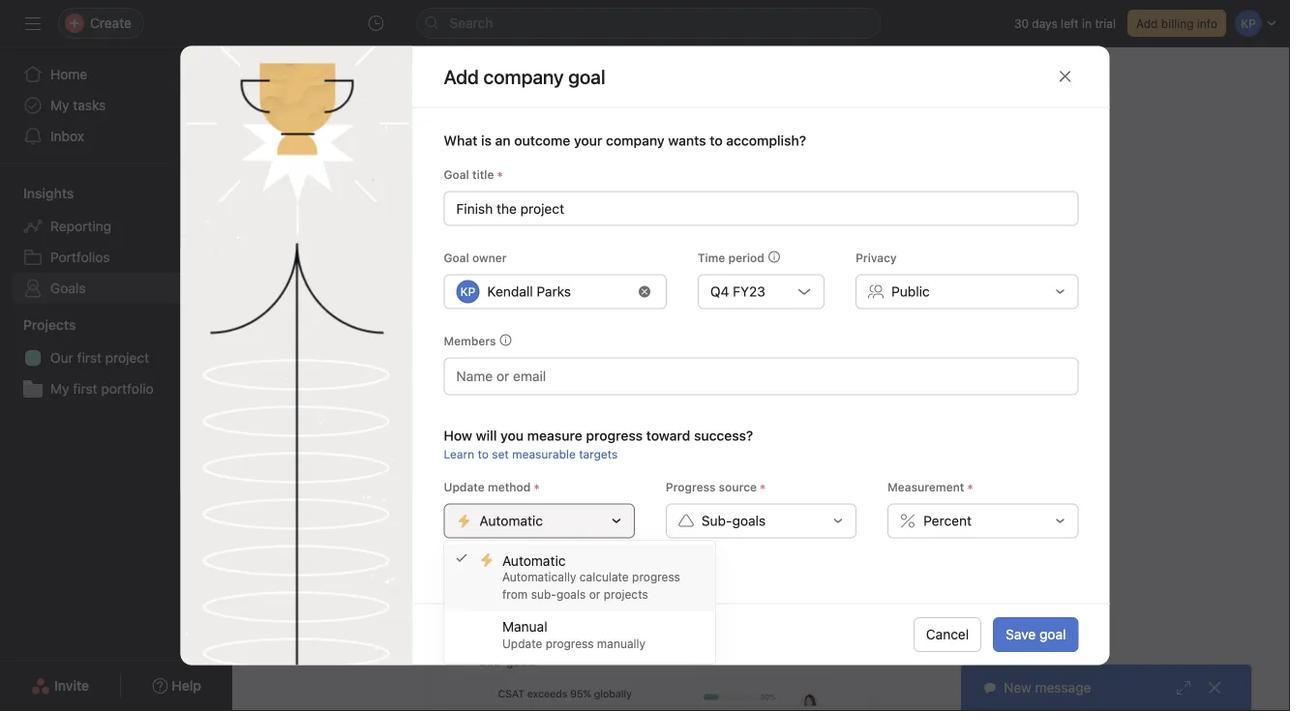 Task type: vqa. For each thing, say whether or not it's contained in the screenshot.
to within How will you measure progress toward success? Learn to set measurable targets
yes



Task type: describe. For each thing, give the bounding box(es) containing it.
save goal
[[1006, 627, 1067, 643]]

update inside manual update progress manually
[[503, 637, 543, 651]]

team
[[318, 92, 352, 108]]

goal owner
[[444, 251, 507, 265]]

kendall parks
[[488, 284, 571, 300]]

work
[[916, 103, 950, 122]]

my for my goals
[[413, 92, 433, 108]]

my first portfolio
[[50, 381, 154, 397]]

add top-level goals to help teams prioritize and connect work to your organization's objectives.
[[520, 103, 1004, 145]]

update inside add company goal dialog
[[444, 481, 485, 495]]

goals inside automatic automatically calculate progress from sub-goals or projects
[[557, 588, 586, 602]]

update method
[[444, 481, 531, 495]]

automatic automatically calculate progress from sub-goals or projects
[[503, 553, 681, 602]]

projects
[[23, 317, 76, 333]]

an
[[495, 133, 511, 149]]

how
[[444, 428, 473, 444]]

automatic button
[[444, 504, 635, 539]]

connect
[[855, 103, 912, 122]]

goal title
[[444, 168, 494, 182]]

my workspace
[[318, 59, 444, 82]]

goal for goal title
[[444, 168, 469, 182]]

sub-goals
[[702, 513, 766, 529]]

teams
[[712, 103, 755, 122]]

1 horizontal spatial to
[[660, 103, 674, 122]]

progress
[[666, 481, 716, 495]]

source
[[719, 481, 757, 495]]

reporting
[[50, 218, 111, 234]]

projects element
[[0, 308, 232, 409]]

prioritize
[[759, 103, 821, 122]]

add company goal dialog
[[181, 46, 1110, 666]]

add for add goal
[[734, 187, 759, 203]]

portfolios
[[50, 249, 110, 265]]

portfolios link
[[12, 242, 221, 273]]

organization's
[[673, 126, 771, 145]]

time
[[698, 251, 726, 265]]

fy23
[[733, 284, 766, 300]]

measurement
[[888, 481, 965, 495]]

automatic for automatic
[[480, 513, 543, 529]]

progress inside the how will you measure progress toward success? learn to set measurable targets
[[586, 428, 643, 444]]

our first project
[[50, 350, 149, 366]]

learn to set measurable targets link
[[444, 448, 618, 462]]

goals for sub-goals
[[733, 513, 766, 529]]

method
[[488, 481, 531, 495]]

goal for save goal
[[1040, 627, 1067, 643]]

project
[[105, 350, 149, 366]]

how will you measure progress toward success? learn to set measurable targets
[[444, 428, 754, 462]]

and
[[825, 103, 851, 122]]

trial
[[1096, 16, 1117, 30]]

left
[[1062, 16, 1080, 30]]

2 horizontal spatial to
[[954, 103, 968, 122]]

will
[[476, 428, 497, 444]]

my goals link
[[413, 92, 471, 117]]

what is an outcome your company wants to accomplish?
[[444, 133, 807, 149]]

public
[[892, 284, 930, 300]]

add company goal
[[444, 65, 606, 88]]

insights element
[[0, 176, 232, 308]]

home
[[50, 66, 87, 82]]

wants
[[669, 133, 707, 149]]

add for add top-level goals to help teams prioritize and connect work to your organization's objectives.
[[520, 103, 548, 122]]

add goal button
[[722, 178, 802, 213]]

company
[[606, 133, 665, 149]]

q4
[[711, 284, 730, 300]]

privacy
[[856, 251, 897, 265]]

inbox
[[50, 128, 84, 144]]

time period
[[698, 251, 765, 265]]

required image up the percent dropdown button
[[965, 482, 977, 494]]

my for my first portfolio
[[50, 381, 69, 397]]

save
[[1006, 627, 1037, 643]]

progress inside automatic automatically calculate progress from sub-goals or projects
[[633, 571, 681, 584]]

kendall
[[488, 284, 533, 300]]

close this dialog image
[[1058, 69, 1074, 84]]

invite button
[[18, 669, 102, 704]]

you
[[501, 428, 524, 444]]

percent
[[924, 513, 972, 529]]

Enter goal name text field
[[444, 191, 1079, 226]]

public button
[[856, 275, 1079, 310]]

home link
[[12, 59, 221, 90]]

first for our
[[77, 350, 102, 366]]

toward success?
[[647, 428, 754, 444]]

insights button
[[0, 184, 74, 203]]

my first portfolio link
[[12, 374, 221, 405]]

or
[[589, 588, 601, 602]]

first for my
[[73, 381, 97, 397]]



Task type: locate. For each thing, give the bounding box(es) containing it.
automatic inside dropdown button
[[480, 513, 543, 529]]

our
[[50, 350, 73, 366]]

your inside add top-level goals to help teams prioritize and connect work to your organization's objectives.
[[973, 103, 1004, 122]]

1 vertical spatial your
[[574, 133, 603, 149]]

0 vertical spatial update
[[444, 481, 485, 495]]

my inside global element
[[50, 97, 69, 113]]

first
[[77, 350, 102, 366], [73, 381, 97, 397]]

add up my goals
[[444, 65, 479, 88]]

1 horizontal spatial update
[[503, 637, 543, 651]]

my down the our
[[50, 381, 69, 397]]

goal right save
[[1040, 627, 1067, 643]]

billing
[[1162, 16, 1195, 30]]

goal down to accomplish?
[[763, 187, 789, 203]]

members
[[444, 335, 496, 348]]

our first project link
[[12, 343, 221, 374]]

goal left owner
[[444, 251, 469, 265]]

add inside add top-level goals to help teams prioritize and connect work to your organization's objectives.
[[520, 103, 548, 122]]

0 horizontal spatial update
[[444, 481, 485, 495]]

close image
[[1208, 681, 1223, 696]]

1 vertical spatial first
[[73, 381, 97, 397]]

percent button
[[888, 504, 1079, 539]]

progress inside manual update progress manually
[[546, 637, 594, 651]]

2 goal from the top
[[444, 251, 469, 265]]

1 goal from the top
[[444, 168, 469, 182]]

targets
[[579, 448, 618, 462]]

to
[[660, 103, 674, 122], [954, 103, 968, 122], [478, 448, 489, 462]]

0 vertical spatial automatic
[[480, 513, 543, 529]]

first right the our
[[77, 350, 102, 366]]

goal for add goal
[[763, 187, 789, 203]]

measurable
[[512, 448, 576, 462]]

learn
[[444, 448, 475, 462]]

0 vertical spatial your
[[973, 103, 1004, 122]]

required image down learn to set measurable targets link
[[531, 482, 543, 494]]

goals
[[50, 280, 86, 296]]

team goals
[[318, 92, 390, 108]]

add
[[1137, 16, 1159, 30], [444, 65, 479, 88], [520, 103, 548, 122], [734, 187, 759, 203]]

remove image
[[639, 286, 651, 298]]

my left tasks
[[50, 97, 69, 113]]

update down learn at the bottom
[[444, 481, 485, 495]]

outcome
[[515, 133, 571, 149]]

add for add billing info
[[1137, 16, 1159, 30]]

team goals link
[[318, 92, 390, 117]]

my for my tasks
[[50, 97, 69, 113]]

add inside dialog
[[444, 65, 479, 88]]

goals down source
[[733, 513, 766, 529]]

title
[[473, 168, 494, 182]]

save goal button
[[994, 618, 1079, 653]]

portfolio
[[101, 381, 154, 397]]

2 vertical spatial progress
[[546, 637, 594, 651]]

measure
[[528, 428, 583, 444]]

0 vertical spatial first
[[77, 350, 102, 366]]

goals up what
[[436, 92, 471, 108]]

my inside projects element
[[50, 381, 69, 397]]

search
[[450, 15, 493, 31]]

1 vertical spatial progress
[[633, 571, 681, 584]]

manual
[[503, 619, 548, 635]]

goals up company on the top of page
[[618, 103, 656, 122]]

your inside add company goal dialog
[[574, 133, 603, 149]]

to left set
[[478, 448, 489, 462]]

q4 fy23 button
[[698, 275, 825, 310]]

set
[[492, 448, 509, 462]]

required image
[[494, 169, 506, 181], [531, 482, 543, 494], [757, 482, 769, 494], [965, 482, 977, 494]]

first down our first project
[[73, 381, 97, 397]]

0 horizontal spatial your
[[574, 133, 603, 149]]

to right work
[[954, 103, 968, 122]]

add up outcome
[[520, 103, 548, 122]]

update down manual
[[503, 637, 543, 651]]

period
[[729, 251, 765, 265]]

0 horizontal spatial goal
[[763, 187, 789, 203]]

goals inside sub-goals "dropdown button"
[[733, 513, 766, 529]]

goal for goal owner
[[444, 251, 469, 265]]

1 vertical spatial goal
[[1040, 627, 1067, 643]]

add for add company goal
[[444, 65, 479, 88]]

progress down manual
[[546, 637, 594, 651]]

0 vertical spatial progress
[[586, 428, 643, 444]]

goals inside my goals 'link'
[[436, 92, 471, 108]]

goal inside button
[[763, 187, 789, 203]]

goals inside team goals link
[[356, 92, 390, 108]]

to accomplish?
[[710, 133, 807, 149]]

manually
[[597, 637, 646, 651]]

your right work
[[973, 103, 1004, 122]]

help
[[678, 103, 708, 122]]

insights
[[23, 185, 74, 201]]

top-
[[552, 103, 582, 122]]

required image for source
[[757, 482, 769, 494]]

add inside button
[[734, 187, 759, 203]]

required image down an
[[494, 169, 506, 181]]

my goals
[[413, 92, 471, 108]]

info
[[1198, 16, 1218, 30]]

projects
[[604, 588, 649, 602]]

q4 fy23
[[711, 284, 766, 300]]

goal
[[444, 168, 469, 182], [444, 251, 469, 265]]

owner
[[473, 251, 507, 265]]

progress source
[[666, 481, 757, 495]]

search list box
[[417, 8, 882, 39]]

what
[[444, 133, 478, 149]]

global element
[[0, 47, 232, 164]]

add inside button
[[1137, 16, 1159, 30]]

automatically
[[503, 571, 577, 584]]

progress up targets
[[586, 428, 643, 444]]

my inside 'link'
[[413, 92, 433, 108]]

goals left or
[[557, 588, 586, 602]]

parks
[[537, 284, 571, 300]]

add goal
[[734, 187, 789, 203]]

goal inside button
[[1040, 627, 1067, 643]]

goals link
[[12, 273, 221, 304]]

my down my workspace
[[413, 92, 433, 108]]

1 vertical spatial update
[[503, 637, 543, 651]]

goals for my goals
[[436, 92, 471, 108]]

add billing info button
[[1128, 10, 1227, 37]]

your down level
[[574, 133, 603, 149]]

from
[[503, 588, 528, 602]]

goals down my workspace
[[356, 92, 390, 108]]

required image for title
[[494, 169, 506, 181]]

progress up projects
[[633, 571, 681, 584]]

automatic down method
[[480, 513, 543, 529]]

in
[[1083, 16, 1092, 30]]

0 vertical spatial goal
[[444, 168, 469, 182]]

sub-
[[702, 513, 733, 529]]

is
[[481, 133, 492, 149]]

expand new message image
[[1177, 681, 1192, 696]]

objectives.
[[775, 126, 851, 145]]

Name or email text field
[[457, 365, 561, 388]]

manual update progress manually
[[503, 619, 646, 651]]

required image up sub-goals "dropdown button"
[[757, 482, 769, 494]]

add left the billing
[[1137, 16, 1159, 30]]

my tasks link
[[12, 90, 221, 121]]

cancel button
[[914, 618, 982, 653]]

level
[[582, 103, 614, 122]]

required image for method
[[531, 482, 543, 494]]

0 horizontal spatial to
[[478, 448, 489, 462]]

add down to accomplish?
[[734, 187, 759, 203]]

goals for team goals
[[356, 92, 390, 108]]

inbox link
[[12, 121, 221, 152]]

automatic inside automatic automatically calculate progress from sub-goals or projects
[[503, 553, 566, 569]]

automatic up the automatically
[[503, 553, 566, 569]]

30
[[1015, 16, 1029, 30]]

1 vertical spatial goal
[[444, 251, 469, 265]]

0 vertical spatial goal
[[763, 187, 789, 203]]

days
[[1033, 16, 1058, 30]]

reporting link
[[12, 211, 221, 242]]

automatic for automatic automatically calculate progress from sub-goals or projects
[[503, 553, 566, 569]]

30 days left in trial
[[1015, 16, 1117, 30]]

goals inside add top-level goals to help teams prioritize and connect work to your organization's objectives.
[[618, 103, 656, 122]]

hide sidebar image
[[25, 15, 41, 31]]

1 vertical spatial automatic
[[503, 553, 566, 569]]

1 horizontal spatial your
[[973, 103, 1004, 122]]

goal
[[763, 187, 789, 203], [1040, 627, 1067, 643]]

sub-goals button
[[666, 504, 857, 539]]

new message
[[1004, 680, 1092, 696]]

calculate
[[580, 571, 629, 584]]

invite
[[54, 678, 89, 694]]

to inside the how will you measure progress toward success? learn to set measurable targets
[[478, 448, 489, 462]]

1 horizontal spatial goal
[[1040, 627, 1067, 643]]

goal left the title
[[444, 168, 469, 182]]

cancel
[[927, 627, 970, 643]]

to left help
[[660, 103, 674, 122]]



